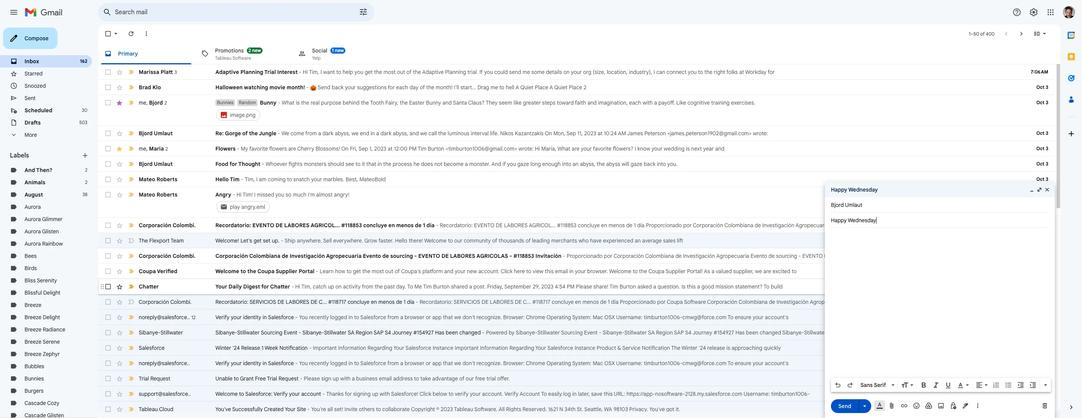 Task type: describe. For each thing, give the bounding box(es) containing it.
8 oct from the top
[[1037, 222, 1045, 228]]

1 horizontal spatial with
[[380, 391, 390, 398]]

15 row from the top
[[98, 310, 1055, 325]]

34 ‌ from the left
[[557, 375, 557, 382]]

signing
[[353, 391, 371, 398]]

0 horizontal spatial are
[[288, 145, 296, 152]]

you.
[[668, 161, 678, 168]]

0 vertical spatial username:
[[616, 314, 643, 321]]

don't for 4th row from the bottom
[[463, 360, 475, 367]]

26 ‌ from the left
[[546, 375, 546, 382]]

to down approaching
[[728, 360, 734, 367]]

of left leading at bottom
[[526, 237, 531, 244]]

ha
[[1037, 253, 1043, 260]]

breeze for breeze zephyr
[[25, 351, 41, 358]]

aurora for aurora glisten
[[25, 228, 41, 235]]

2 sourcing from the left
[[561, 329, 583, 336]]

bjord down me , maria 2
[[139, 161, 153, 168]]

to up business
[[354, 360, 359, 367]]

1 horizontal spatial the
[[671, 345, 681, 352]]

recordatorio: down daily
[[215, 299, 248, 306]]

20 ‌ from the left
[[537, 375, 537, 382]]

steps
[[542, 99, 556, 106]]

as
[[704, 268, 710, 275]]

1 stillwater from the left
[[161, 329, 183, 336]]

43 ‌ from the left
[[569, 375, 569, 382]]

7:06 am
[[1031, 69, 1049, 75]]

concluye down 4:54
[[552, 299, 574, 306]]

21 ‌ from the left
[[539, 375, 539, 382]]

1 month! from the left
[[287, 84, 305, 91]]

welcome to salesforce: verify your account - thanks for signing up with salesforce! click below to verify your account. verify account to easily log in later, save this url: https://app-nosoftware-2128.my.salesforce.com username: timburton1006-
[[215, 391, 810, 398]]

glimmer
[[42, 216, 63, 223]]

1 down day. at the left of page
[[404, 299, 406, 306]]

1 vertical spatial please
[[304, 375, 320, 382]]

2 vertical spatial get
[[353, 268, 361, 275]]

5 sibanye- from the left
[[603, 329, 625, 336]]

verify right 12 on the bottom of the page
[[215, 314, 230, 321]]

toggle split pane mode image
[[1033, 30, 1041, 38]]

best,
[[346, 176, 358, 183]]

a right become on the left of the page
[[465, 161, 468, 168]]

blissful delight link
[[25, 289, 60, 296]]

verify
[[455, 391, 469, 398]]

menos down the past
[[378, 299, 395, 306]]

15 ‌ from the left
[[531, 375, 531, 382]]

chrome for 4th row from the bottom
[[526, 360, 545, 367]]

1 information from the left
[[338, 345, 366, 352]]

1 horizontal spatial on
[[564, 69, 570, 76]]

54 ‌ from the left
[[584, 375, 584, 382]]

n
[[560, 406, 563, 413]]

me right send
[[523, 69, 530, 76]]

tim right noticias!
[[980, 253, 988, 260]]

my
[[241, 145, 248, 152]]

mateo roberts for seventh row from the top
[[139, 176, 177, 183]]

breeze for breeze radiance
[[25, 326, 41, 333]]

recognize. for 4th row from the bottom
[[477, 360, 502, 367]]

send for send
[[839, 403, 851, 410]]

1 horizontal spatial por
[[657, 299, 666, 306]]

2 invitación from the left
[[913, 253, 936, 260]]

blissful delight
[[25, 289, 60, 296]]

recordatorio: up welcome!
[[215, 222, 251, 229]]

to right changes
[[898, 329, 903, 336]]

1 vertical spatial enterprises
[[894, 299, 921, 306]]

1 vertical spatial email
[[379, 375, 392, 382]]

re:
[[215, 130, 224, 137]]

for right food
[[230, 161, 237, 168]]

13 ‌ from the left
[[528, 375, 528, 382]]

2 stillwater from the left
[[237, 329, 260, 336]]

coupa's
[[401, 268, 421, 275]]

burgers link
[[25, 388, 44, 395]]

am
[[259, 176, 266, 183]]

Search mail text field
[[115, 8, 337, 16]]

abyss
[[606, 161, 620, 168]]

1 horizontal spatial email
[[555, 268, 568, 275]]

new for promotions
[[252, 47, 261, 53]]

bjord umlaut inside happy wednesday dialog
[[831, 202, 863, 209]]

1 left week on the bottom left of the page
[[262, 345, 264, 352]]

menos up experienced
[[609, 222, 625, 229]]

recordatorio: up welcome! let's get set up. - ship anywhere. sell everywhere. grow faster. hello there! welcome to our community of thousands of leading merchants who have experienced an average sales lift
[[440, 222, 473, 229]]

mateobold
[[360, 176, 386, 183]]

breeze radiance link
[[25, 326, 65, 333]]

0 horizontal spatial on
[[336, 283, 342, 290]]

5 oct 3 from the top
[[1037, 161, 1049, 167]]

hi down portal
[[295, 283, 300, 290]]

18 ‌ from the left
[[535, 375, 535, 382]]

2023 right 11,
[[584, 130, 596, 137]]

portal
[[299, 268, 315, 275]]

umlaut inside happy wednesday dialog
[[845, 202, 863, 209]]

easily
[[548, 391, 562, 398]]

of up verify
[[459, 375, 464, 382]]

1 down share!﻿ on the right of page
[[608, 299, 610, 306]]

monsters
[[304, 161, 327, 168]]

0 horizontal spatial each
[[396, 84, 408, 91]]

1 vertical spatial invitó,
[[850, 299, 865, 306]]

i inside cell
[[254, 191, 256, 198]]

3 row from the top
[[98, 95, 1055, 126]]

aurora glisten
[[25, 228, 59, 235]]

Subject field
[[831, 217, 1049, 224]]

osx for 4th row from the bottom
[[605, 360, 615, 367]]

0 vertical spatial the
[[139, 237, 148, 244]]

2 sap from the left
[[674, 329, 684, 336]]

6 sibanye- from the left
[[783, 329, 804, 336]]

46 ‌ from the left
[[573, 375, 573, 382]]

1 oct 3 from the top
[[1037, 84, 1049, 90]]

4 oct from the top
[[1037, 146, 1045, 151]]

of right the gorge
[[242, 130, 248, 137]]

monster.
[[469, 161, 490, 168]]

send button
[[831, 399, 859, 413]]

9 ‌ from the left
[[522, 375, 522, 382]]

2 system: from the top
[[572, 360, 592, 367]]

to left help
[[336, 69, 341, 76]]

week
[[265, 345, 278, 352]]

account's for 15th row from the top
[[765, 314, 789, 321]]

support@salesforce..
[[139, 391, 191, 398]]

to down mission
[[728, 314, 734, 321]]

shared
[[451, 283, 468, 290]]

welcome right there!
[[424, 237, 447, 244]]

0 vertical spatial an
[[573, 161, 579, 168]]

daily
[[229, 283, 242, 290]]

flexport
[[149, 237, 170, 244]]

2 horizontal spatial get
[[365, 69, 373, 76]]

cloud
[[159, 406, 173, 413]]

your up the shared
[[455, 268, 466, 275]]

average
[[642, 237, 662, 244]]

me right drag
[[491, 84, 498, 91]]

1 verify your identity in salesforce - you recently logged in to salesforce from a browser or app that we don't recognize. browser: chrome operating system: mac osx username: timburton1006-cmwg@force.com to ensure your account's from the top
[[215, 314, 789, 321]]

burton up "not"
[[428, 145, 444, 152]]

1 vertical spatial that
[[443, 314, 453, 321]]

the up day on the left top of the page
[[413, 69, 421, 76]]

2 agricol... from the left
[[529, 222, 556, 229]]

2 supplier from the left
[[666, 268, 686, 275]]

account
[[520, 391, 540, 398]]

your right know
[[652, 145, 663, 152]]

platform
[[422, 268, 443, 275]]

1 vertical spatial tim,
[[245, 176, 255, 183]]

i left want
[[320, 69, 322, 76]]

36 ‌ from the left
[[559, 375, 559, 382]]

2 vertical spatial tim,
[[301, 283, 312, 290]]

2 vertical spatial username:
[[744, 391, 770, 398]]

28 for welcome to salesforce: verify your account - thanks for signing up with salesforce! click below to verify your account. verify account to easily log in later, save this url: https://app-nosoftware-2128.my.salesforce.com username: timburton1006-
[[1044, 391, 1049, 397]]

1 vertical spatial username:
[[616, 360, 643, 367]]

27 ‌ from the left
[[547, 375, 547, 382]]

row containing support@salesforce..
[[98, 386, 1055, 402]]

7 oct 3 from the top
[[1037, 192, 1049, 197]]

cascade
[[25, 400, 46, 407]]

insert link ‪(⌘k)‬ image
[[901, 402, 908, 410]]

you right "if"
[[507, 161, 516, 168]]

0 vertical spatial lo
[[830, 222, 835, 229]]

osx for 15th row from the top
[[605, 314, 615, 321]]

and left "call"
[[410, 130, 419, 137]]

0 vertical spatial invitó,
[[836, 222, 850, 229]]

2 chatter from the left
[[270, 283, 290, 290]]

0 horizontal spatial abyss,
[[335, 130, 350, 137]]

2 journey from the left
[[693, 329, 712, 336]]

account's for 4th row from the bottom
[[765, 360, 789, 367]]

serene
[[43, 339, 60, 345]]

1 horizontal spatial are
[[572, 145, 580, 152]]

1 vertical spatial pm
[[567, 283, 575, 290]]

angry
[[215, 191, 231, 198]]

0 horizontal spatial is
[[296, 99, 300, 106]]

your daily digest for chatter - hi tim, catch up on activity from the past day. to me tim burton shared a post. friday, september 29, 2023 4:54 pm please share!﻿ tim burton asked a question. is this a good mission statement? to build
[[215, 283, 783, 290]]

welcome down unable
[[215, 391, 238, 398]]

1 horizontal spatial hello
[[395, 237, 407, 244]]

bjord up me , maria 2
[[139, 130, 153, 137]]

29 ‌ from the left
[[550, 375, 550, 382]]

salesforce down week on the bottom left of the page
[[268, 360, 294, 367]]

software.
[[474, 406, 498, 413]]

movie
[[270, 84, 285, 91]]

and left santa
[[443, 99, 452, 106]]

2 horizontal spatial tableau
[[454, 406, 473, 413]]

aurora rainbow link
[[25, 240, 63, 247]]

trial up support@salesforce..
[[139, 375, 149, 382]]

trial up movie
[[264, 69, 276, 76]]

1 has from the left
[[435, 329, 444, 336]]

you're
[[311, 406, 326, 413]]

a inside cell
[[654, 99, 657, 106]]

2 event from the left
[[584, 329, 598, 336]]

to left snatch
[[287, 176, 292, 183]]

share!﻿
[[594, 283, 609, 290]]

next
[[691, 145, 702, 152]]

community
[[464, 237, 491, 244]]

klo
[[153, 84, 161, 91]]

🎃 image
[[310, 85, 317, 91]]

0 horizontal spatial out
[[385, 268, 394, 275]]

0 vertical spatial por
[[683, 222, 692, 229]]

flowers?
[[613, 145, 634, 152]]

to left the grant
[[234, 375, 239, 382]]

día up average
[[637, 222, 645, 229]]

2 agricolas from the left
[[857, 253, 887, 260]]

platt
[[161, 68, 173, 75]]

2 vertical spatial proporcionado
[[620, 299, 656, 306]]

chrome for 15th row from the top
[[526, 314, 545, 321]]

breeze for "breeze" link
[[25, 302, 41, 309]]

noticias!
[[958, 253, 979, 260]]

3 sep 28 from the top
[[1034, 406, 1049, 412]]

0 horizontal spatial on
[[341, 145, 349, 152]]

2023 right "29,"
[[541, 283, 554, 290]]

1 journey from the left
[[392, 329, 412, 336]]

1 dark from the left
[[323, 130, 334, 137]]

1 browser: from the top
[[503, 314, 525, 321]]

breeze zephyr link
[[25, 351, 60, 358]]

to left easily
[[541, 391, 547, 398]]

47 ‌ from the left
[[575, 375, 575, 382]]

30 ‌ from the left
[[551, 375, 551, 382]]

31 ‌ from the left
[[553, 375, 553, 382]]

bees link
[[25, 253, 37, 260]]

me down "brad"
[[139, 99, 146, 106]]

1 vertical spatial at
[[598, 130, 603, 137]]

0 horizontal spatial this
[[545, 268, 554, 275]]

of left coupa's
[[395, 268, 400, 275]]

2 browser: from the top
[[503, 360, 525, 367]]

social, one new message, tab
[[292, 43, 389, 64]]

aurora glimmer link
[[25, 216, 63, 223]]

2 vertical spatial at
[[388, 145, 393, 152]]

from down the past
[[388, 314, 399, 321]]

they
[[486, 99, 498, 106]]

día up sibanye-stillwater sourcing event - sibanye-stillwater sa region sap s4 journey #154927 has been changed - powered by sibanye-stillwater sourcing event - sibanye-stillwater sa region sap s4 journey #154927 has been changed sibanye-stillwater made the following changes to the sourcing event: sibanye-
[[611, 299, 619, 306]]

interest
[[277, 69, 298, 76]]

25 ‌ from the left
[[544, 375, 544, 382]]

you right the if
[[484, 69, 493, 76]]

coupa down question.
[[667, 299, 683, 306]]

8 ‌ from the left
[[521, 375, 521, 382]]

3 28 from the top
[[1044, 406, 1049, 412]]

5 row from the top
[[98, 141, 1055, 156]]

toggle confidential mode image
[[950, 402, 957, 410]]

to up asked
[[633, 268, 638, 275]]

we left the end
[[352, 130, 359, 137]]

to right the others at the bottom of the page
[[376, 406, 381, 413]]

1 horizontal spatial abyss,
[[393, 130, 408, 137]]

food for thought - whoever fights monsters should see to it that in the process he does not become a monster. and if you gaze long enough into an abyss, the abyss will gaze back into you.
[[215, 161, 678, 168]]

<james.peterson1902@gmail.com>
[[668, 130, 752, 137]]

2 bunny from the left
[[426, 99, 441, 106]]

1 vertical spatial our
[[466, 375, 474, 382]]

hi right interest
[[303, 69, 308, 76]]

2 horizontal spatial abyss,
[[580, 161, 596, 168]]

a left "good"
[[697, 283, 700, 290]]

promotions, 2 new messages, tab
[[195, 43, 292, 64]]

0 horizontal spatial por
[[604, 253, 613, 260]]

0 horizontal spatial get
[[254, 237, 262, 244]]

like
[[677, 99, 686, 106]]

1 vertical spatial is
[[686, 145, 690, 152]]

0 vertical spatial wrote:
[[753, 130, 768, 137]]

2 ‌ from the left
[[513, 375, 513, 382]]

0 vertical spatial with
[[643, 99, 653, 106]]

2 browser from the top
[[405, 360, 425, 367]]

2 horizontal spatial sourcing
[[914, 329, 935, 336]]

app for 4th row from the bottom
[[432, 360, 442, 367]]

cognitive
[[688, 99, 710, 106]]

1 oct from the top
[[1037, 84, 1045, 90]]

ensure for 4th row from the bottom
[[735, 360, 752, 367]]

portal!
[[687, 268, 703, 275]]

recognize. for 15th row from the top
[[477, 314, 502, 321]]

to left build
[[764, 283, 770, 290]]

3 corporación colombi. from the top
[[139, 299, 192, 306]]

0 horizontal spatial sourcing
[[390, 253, 413, 260]]

refresh image
[[127, 30, 135, 38]]

serif
[[874, 382, 886, 389]]

1 horizontal spatial on
[[545, 130, 552, 137]]

2 dark from the left
[[381, 130, 392, 137]]

breeze link
[[25, 302, 41, 309]]

11 ‌ from the left
[[525, 375, 525, 382]]

view
[[533, 268, 544, 275]]

the left right
[[705, 69, 713, 76]]

primary tab
[[98, 43, 194, 64]]

19 ‌ from the left
[[536, 375, 536, 382]]

the left process
[[383, 161, 391, 168]]

the right fairy,
[[400, 99, 408, 106]]

4 oct 3 from the top
[[1037, 146, 1049, 151]]

for right workday at the right top
[[768, 69, 775, 76]]

row containing tableau cloud
[[98, 402, 1055, 417]]

digest
[[243, 283, 260, 290]]

, for bjord
[[146, 99, 148, 106]]

to left view
[[526, 268, 531, 275]]

more options image
[[976, 402, 980, 410]]

scheduled
[[25, 107, 52, 114]]

2 place from the left
[[569, 84, 582, 91]]

from right the activity
[[362, 283, 373, 290]]

me
[[415, 283, 422, 290]]

your right verify
[[470, 391, 481, 398]]

2 horizontal spatial is
[[727, 345, 731, 352]]

1 sibanye- from the left
[[139, 329, 161, 336]]

concluye up grow
[[363, 222, 387, 229]]

22 ‌ from the left
[[540, 375, 540, 382]]

halloween
[[215, 84, 243, 91]]

5 ‌ from the left
[[517, 375, 517, 382]]

salesforce!
[[391, 391, 418, 398]]

purpose
[[321, 99, 341, 106]]

good
[[702, 283, 714, 290]]

to left verify
[[449, 391, 454, 398]]

45 ‌ from the left
[[572, 375, 572, 382]]

peterson
[[645, 130, 666, 137]]

1 horizontal spatial please
[[576, 283, 592, 290]]

1 vertical spatial with
[[340, 375, 351, 382]]

2 oct from the top
[[1037, 100, 1045, 105]]

a up blossoms!
[[318, 130, 321, 137]]

2 a from the left
[[550, 84, 553, 91]]

rights
[[506, 406, 521, 413]]

gmail image
[[25, 5, 66, 20]]

to left take
[[414, 375, 419, 382]]

day
[[410, 84, 419, 91]]

1 vertical spatial timburton1006-
[[644, 360, 683, 367]]

2 vertical spatial up
[[372, 391, 378, 398]]

start...
[[461, 84, 476, 91]]

tab list containing promotions
[[98, 43, 1061, 64]]

1 adaptive from the left
[[215, 69, 239, 76]]

of left thousands
[[492, 237, 497, 244]]

9 row from the top
[[98, 218, 1055, 233]]

i left know
[[635, 145, 636, 152]]

2 s4 from the left
[[685, 329, 692, 336]]

compose
[[25, 35, 48, 42]]

1 horizontal spatial out
[[397, 69, 405, 76]]

coupa up digest
[[257, 268, 275, 275]]

1 vertical spatial account.
[[482, 391, 503, 398]]

cell for 19th row from the bottom of the page
[[215, 99, 1016, 122]]

tim up following
[[866, 299, 874, 306]]

halloween watching movie month!
[[215, 84, 305, 91]]

social
[[312, 47, 327, 54]]

, for maria
[[146, 145, 148, 152]]

1 agricolas from the left
[[477, 253, 508, 260]]

2 horizontal spatial are
[[764, 268, 771, 275]]

aurora link
[[25, 204, 41, 210]]

successfully
[[232, 406, 263, 413]]

row containing marissa platt
[[98, 64, 1055, 80]]

st.
[[577, 406, 583, 413]]

aurora rainbow
[[25, 240, 63, 247]]

your down daily
[[231, 314, 242, 321]]

jungle
[[259, 130, 276, 137]]

2 vertical spatial that
[[443, 360, 453, 367]]

0 horizontal spatial back
[[332, 84, 344, 91]]

labels navigation
[[0, 25, 98, 418]]

0 vertical spatial hello
[[215, 176, 229, 183]]

0 vertical spatial account.
[[478, 268, 500, 275]]

1 horizontal spatial back
[[644, 161, 656, 168]]

anywhere.
[[297, 237, 322, 244]]

2 inside promotions, 2 new messages, 'tab'
[[248, 47, 251, 53]]

umlaut for re: gorge of the jungle - we come from a dark abyss, we end in a dark abyss, and we call the luminous interval life. nikos kazantzakis on mon, sep 11, 2023 at 10:24 am james peterson <james.peterson1902@gmail.com> wrote:
[[154, 130, 173, 137]]

7 sibanye- from the left
[[952, 329, 974, 336]]

cell for 14th row from the bottom
[[215, 191, 1016, 214]]

2023 right 1,
[[374, 145, 386, 152]]

2 vertical spatial timburton1006-
[[771, 391, 810, 398]]

business
[[356, 375, 378, 382]]

2 information from the left
[[480, 345, 508, 352]]

made
[[828, 329, 842, 336]]

2 has from the left
[[736, 329, 745, 336]]

you right connect on the top right of the page
[[688, 69, 697, 76]]

advantage
[[432, 375, 458, 382]]

2 planning from the left
[[445, 69, 466, 76]]

of right day on the left top of the page
[[420, 84, 425, 91]]

2 changed from the left
[[760, 329, 781, 336]]

1 vertical spatial click
[[420, 391, 431, 398]]

discard draft ‪(⌘⇧d)‬ image
[[1041, 402, 1049, 410]]

28 ‌ from the left
[[548, 375, 548, 382]]

aurora for aurora glimmer
[[25, 216, 41, 223]]

1 vertical spatial an
[[635, 237, 641, 244]]

asked
[[638, 283, 652, 290]]

welcome! let's get set up. - ship anywhere. sell everywhere. grow faster. hello there! welcome to our community of thousands of leading merchants who have experienced an average sales lift
[[215, 237, 683, 244]]

12 ‌ from the left
[[526, 375, 526, 382]]

row containing salesforce
[[98, 340, 1055, 356]]

4 stillwater from the left
[[538, 329, 560, 336]]

2 month! from the left
[[436, 84, 453, 91]]

bjord down klo
[[149, 99, 163, 106]]

your down 11,
[[581, 145, 592, 152]]

insert files using drive image
[[925, 402, 933, 410]]

approaching
[[732, 345, 763, 352]]

0 horizontal spatial wrote:
[[519, 145, 534, 152]]

close image
[[1044, 187, 1051, 193]]

0 vertical spatial tim,
[[309, 69, 319, 76]]

tim right share!﻿ on the right of page
[[610, 283, 618, 290]]

1 vertical spatial proporcionado
[[567, 253, 603, 260]]

from up unable to grant free trial request - please sign up with a business email address to take advantage of our free trial offer. ‌ ‌ ‌ ‌ ‌ ‌ ‌ ‌ ‌ ‌ ‌ ‌ ‌ ‌ ‌ ‌ ‌ ‌ ‌ ‌ ‌ ‌ ‌ ‌ ‌ ‌ ‌ ‌ ‌ ‌ ‌ ‌ ‌ ‌ ‌ ‌ ‌ ‌ ‌ ‌ ‌ ‌ ‌ ‌ ‌ ‌ ‌ ‌ ‌ ‌ ‌ ‌ ‌ ‌ ‌ ‌ ‌
[[388, 360, 399, 367]]

1 horizontal spatial what
[[558, 145, 570, 152]]

1 ‌ from the left
[[511, 375, 511, 382]]

0 vertical spatial that
[[366, 161, 376, 168]]

0 vertical spatial at
[[739, 69, 744, 76]]

salesforce up week on the bottom left of the page
[[268, 314, 294, 321]]

1 horizontal spatial enterprises
[[1008, 253, 1035, 260]]

0 vertical spatial proporcionado
[[646, 222, 682, 229]]

11,
[[578, 130, 583, 137]]

2 vertical spatial this
[[604, 391, 613, 398]]

delight for breeze delight
[[43, 314, 60, 321]]

fairy,
[[385, 99, 398, 106]]

1 horizontal spatial software
[[684, 299, 706, 306]]

to left community
[[448, 237, 453, 244]]

undo ‪(⌘z)‬ image
[[834, 382, 842, 389]]

10 ‌ from the left
[[524, 375, 524, 382]]

italic ‪(⌘i)‬ image
[[932, 382, 940, 389]]

sep 28 for welcome to salesforce: verify your account - thanks for signing up with salesforce! click below to verify your account. verify account to easily log in later, save this url: https://app-nosoftware-2128.my.salesforce.com username: timburton1006-
[[1034, 391, 1049, 397]]

your down 'statement?'
[[753, 314, 764, 321]]

2 sibanye- from the left
[[215, 329, 237, 336]]

2 vertical spatial colombi.
[[170, 299, 192, 306]]



Task type: locate. For each thing, give the bounding box(es) containing it.
james
[[627, 130, 643, 137]]

1 horizontal spatial quiet
[[554, 84, 568, 91]]

is left next
[[686, 145, 690, 152]]

september
[[504, 283, 531, 290]]

3 breeze from the top
[[25, 326, 41, 333]]

up
[[328, 283, 334, 290], [333, 375, 339, 382], [372, 391, 378, 398]]

2023 right ©
[[441, 406, 453, 413]]

formatting options toolbar
[[831, 378, 1051, 392]]

0 vertical spatial timburton1006-
[[644, 314, 683, 321]]

chrome up account
[[526, 360, 545, 367]]

0 horizontal spatial important
[[313, 345, 337, 352]]

advanced search options image
[[356, 4, 371, 20]]

0 horizontal spatial please
[[304, 375, 320, 382]]

mateo
[[139, 176, 155, 183], [139, 191, 155, 198]]

we left "call"
[[420, 130, 427, 137]]

bjord umlaut for food for thought - whoever fights monsters should see to it that in the process he does not become a monster. and if you gaze long enough into an abyss, the abyss will gaze back into you.
[[139, 161, 173, 168]]

mac
[[593, 314, 603, 321], [593, 360, 603, 367]]

2128.my.salesforce.com
[[685, 391, 743, 398]]

insert photo image
[[937, 402, 945, 410]]

blossoms!
[[316, 145, 340, 152]]

2 notification from the left
[[642, 345, 670, 352]]

agropecuaria
[[796, 222, 829, 229], [326, 253, 362, 260], [716, 253, 750, 260], [810, 299, 843, 306]]

17 row from the top
[[98, 340, 1055, 356]]

luminous
[[448, 130, 470, 137]]

flowers - my favorite flowers are cherry blossoms! on fri, sep 1, 2023 at 12:00 pm tim burton <timburton1006@gmail.com> wrote: hi maria, what are your favorite flowers? i know your wedding is next year and
[[215, 145, 725, 152]]

get
[[365, 69, 373, 76], [254, 237, 262, 244], [353, 268, 361, 275]]

2 , from the top
[[146, 145, 148, 152]]

1 s4 from the left
[[385, 329, 391, 336]]

de
[[276, 222, 283, 229], [496, 222, 503, 229], [442, 253, 449, 260], [824, 253, 831, 260], [278, 299, 284, 306], [311, 299, 318, 306], [482, 299, 489, 306], [515, 299, 522, 306]]

don't for 15th row from the top
[[463, 314, 475, 321]]

0 vertical spatial browser:
[[503, 314, 525, 321]]

trial.
[[468, 69, 478, 76]]

1 into from the left
[[562, 161, 571, 168]]

and up "animals" link
[[25, 167, 35, 174]]

2 gaze from the left
[[631, 161, 643, 168]]

12
[[191, 315, 196, 320]]

6 ‌ from the left
[[518, 375, 518, 382]]

adaptive up send back your suggestions for each day of the month! i'll start... drag me to hell a quiet place a quiet place 2
[[422, 69, 444, 76]]

1 horizontal spatial changed
[[760, 329, 781, 336]]

1 agricol... from the left
[[311, 222, 340, 229]]

0 horizontal spatial gaze
[[517, 161, 529, 168]]

seattle,
[[585, 406, 603, 413]]

and
[[443, 99, 452, 106], [588, 99, 597, 106], [410, 130, 419, 137], [715, 145, 725, 152], [444, 268, 454, 275]]

more send options image
[[861, 402, 869, 410]]

0 horizontal spatial '24
[[233, 345, 240, 352]]

system:
[[572, 314, 592, 321], [572, 360, 592, 367]]

0 vertical spatial click
[[501, 268, 513, 275]]

redo ‪(⌘y)‬ image
[[847, 382, 854, 389]]

concluye down the activity
[[348, 299, 370, 306]]

recently
[[309, 314, 329, 321], [309, 360, 329, 367]]

1 vertical spatial lo
[[844, 299, 849, 306]]

1 up there!
[[423, 222, 425, 229]]

colombi. up 12 on the bottom of the page
[[170, 299, 192, 306]]

tableau for tableau cloud
[[139, 406, 158, 413]]

48 ‌ from the left
[[576, 375, 576, 382]]

2 vertical spatial corporación colombi.
[[139, 299, 192, 306]]

changed
[[460, 329, 481, 336], [760, 329, 781, 336]]

1 horizontal spatial month!
[[436, 84, 453, 91]]

1 regarding from the left
[[368, 345, 392, 352]]

32 ‌ from the left
[[554, 375, 554, 382]]

concluye up who
[[578, 222, 600, 229]]

and right year
[[715, 145, 725, 152]]

1 horizontal spatial favorite
[[593, 145, 612, 152]]

settings image
[[1029, 8, 1039, 17]]

dark
[[323, 130, 334, 137], [381, 130, 392, 137]]

bold ‪(⌘b)‬ image
[[920, 382, 928, 389]]

14 row from the top
[[98, 294, 1055, 310]]

insert emoji ‪(⌘⇧2)‬ image
[[913, 402, 921, 410]]

0 horizontal spatial regarding
[[368, 345, 392, 352]]

cherry
[[297, 145, 314, 152]]

out up fairy,
[[397, 69, 405, 76]]

1 vertical spatial umlaut
[[154, 161, 173, 168]]

on right details
[[564, 69, 570, 76]]

free
[[475, 375, 485, 382]]

breeze
[[25, 302, 41, 309], [25, 314, 41, 321], [25, 326, 41, 333], [25, 339, 41, 345], [25, 351, 41, 358]]

tableau down promotions
[[215, 55, 231, 61]]

and right 'faith'
[[588, 99, 597, 106]]

2 mateo from the top
[[139, 191, 155, 198]]

identity for 15th row from the top
[[243, 314, 261, 321]]

on left fri,
[[341, 145, 349, 152]]

the left real
[[301, 99, 309, 106]]

operating up easily
[[547, 360, 571, 367]]

minimize image
[[1029, 187, 1035, 193]]

mateo for 14th row from the bottom
[[139, 191, 155, 198]]

1 , from the top
[[146, 99, 148, 106]]

recordatorio: servicios de labores de c... #118717 concluye en menos de 1 día - recordatorio: servicios de labores de c... #118717 concluye en menos de 1 día proporcionado por coupa software corporación colombiana de investigación agropecuaria lo invitó, tim burton enterprises al
[[215, 299, 927, 306]]

please left sign
[[304, 375, 320, 382]]

menos up there!
[[396, 222, 414, 229]]

tab list
[[1061, 25, 1082, 391], [98, 43, 1061, 64]]

2 28 from the top
[[1044, 391, 1049, 397]]

noreply@salesforce.. for noreply@salesforce..
[[139, 360, 190, 367]]

None search field
[[98, 3, 374, 21]]

1 bunny from the left
[[260, 99, 277, 106]]

tim up angry
[[230, 176, 240, 183]]

ship
[[285, 237, 296, 244]]

1 you've from the left
[[215, 406, 231, 413]]

2 mateo roberts from the top
[[139, 191, 177, 198]]

product
[[597, 345, 616, 352]]

0 horizontal spatial s4
[[385, 329, 391, 336]]

salesforce up take
[[406, 345, 431, 352]]

starred
[[25, 70, 43, 77]]

recently up sign
[[309, 360, 329, 367]]

0 horizontal spatial our
[[454, 237, 463, 244]]

2 you've from the left
[[649, 406, 665, 413]]

53 ‌ from the left
[[583, 375, 583, 382]]

0 vertical spatial identity
[[243, 314, 261, 321]]

to right excited
[[792, 268, 797, 275]]

1 vertical spatial the
[[671, 345, 681, 352]]

1 notification from the left
[[279, 345, 308, 352]]

row containing sibanye-stillwater
[[98, 325, 1055, 340]]

the left abyss on the right of the page
[[597, 161, 605, 168]]

0 vertical spatial colombi.
[[173, 222, 196, 229]]

1 winter from the left
[[215, 345, 231, 352]]

does
[[421, 161, 433, 168]]

49 ‌ from the left
[[577, 375, 577, 382]]

month! left i'll
[[436, 84, 453, 91]]

breeze down blissful
[[25, 302, 41, 309]]

aurora for aurora rainbow
[[25, 240, 41, 247]]

1 new
[[332, 47, 344, 53]]

journey
[[392, 329, 412, 336], [693, 329, 712, 336]]

bunnies inside labels navigation
[[25, 375, 44, 382]]

0 vertical spatial out
[[397, 69, 405, 76]]

cell containing angry
[[215, 191, 1016, 214]]

santa
[[453, 99, 467, 106]]

cell containing bunny
[[215, 99, 1016, 122]]

1 operating from the top
[[547, 314, 571, 321]]

indent less ‪(⌘[)‬ image
[[1017, 382, 1025, 389]]

2 vertical spatial sep 28
[[1034, 406, 1049, 412]]

0 vertical spatial cell
[[215, 99, 1016, 122]]

3 inside marissa platt 3
[[174, 69, 177, 75]]

noreply@salesforce.. for noreply@salesforce.. 12
[[139, 314, 190, 321]]

burgers
[[25, 388, 44, 395]]

recordatorio: evento de labores agricol... #118853 concluye en menos de 1 día - recordatorio: evento de labores agricol... #118853 concluye en menos de 1 día proporcionado por corporación colombiana de investigación agropecuaria lo invitó,
[[215, 222, 850, 229]]

0 vertical spatial don't
[[463, 314, 475, 321]]

salesforce:
[[245, 391, 273, 398]]

search mail image
[[100, 5, 114, 19]]

chatter
[[139, 283, 159, 290], [270, 283, 290, 290]]

2 aurora from the top
[[25, 216, 41, 223]]

1 vertical spatial this
[[687, 283, 696, 290]]

email left address
[[379, 375, 392, 382]]

2 mac from the top
[[593, 360, 603, 367]]

region
[[356, 329, 373, 336], [656, 329, 673, 336]]

1 horizontal spatial dark
[[381, 130, 392, 137]]

1 request from the left
[[150, 375, 170, 382]]

hello left there!
[[395, 237, 407, 244]]

1 horizontal spatial adaptive
[[422, 69, 444, 76]]

None checkbox
[[104, 68, 112, 76], [104, 130, 112, 137], [104, 160, 112, 168], [104, 176, 112, 183], [104, 222, 112, 229], [104, 283, 112, 291], [104, 298, 112, 306], [104, 314, 112, 321], [104, 360, 112, 367], [104, 375, 112, 383], [104, 68, 112, 76], [104, 130, 112, 137], [104, 160, 112, 168], [104, 176, 112, 183], [104, 222, 112, 229], [104, 283, 112, 291], [104, 298, 112, 306], [104, 314, 112, 321], [104, 360, 112, 367], [104, 375, 112, 383]]

1 horizontal spatial get
[[353, 268, 361, 275]]

we right supplier,
[[755, 268, 762, 275]]

you for 15th row from the top
[[299, 314, 308, 321]]

hi
[[303, 69, 308, 76], [535, 145, 540, 152], [237, 191, 242, 198], [295, 283, 300, 290]]

1 vertical spatial cmwg@force.com
[[683, 360, 727, 367]]

1 row from the top
[[98, 64, 1055, 80]]

identity down release
[[243, 360, 261, 367]]

url:
[[614, 391, 625, 398]]

2 request from the left
[[279, 375, 299, 382]]

0 horizontal spatial bunnies
[[25, 375, 44, 382]]

1 vertical spatial ensure
[[735, 360, 752, 367]]

salesforce up business
[[360, 360, 386, 367]]

wrote: down kazantzakis at the top of page
[[519, 145, 534, 152]]

numbered list ‪(⌘⇧7)‬ image
[[993, 382, 1000, 389]]

56 ‌ from the left
[[587, 375, 587, 382]]

tooth
[[370, 99, 384, 106]]

1 vertical spatial most
[[372, 268, 384, 275]]

50 ‌ from the left
[[579, 375, 579, 382]]

mateo for seventh row from the top
[[139, 176, 155, 183]]

0 horizontal spatial the
[[139, 237, 148, 244]]

1 vertical spatial sep 28
[[1034, 391, 1049, 397]]

app
[[432, 314, 442, 321], [432, 360, 442, 367]]

thanks
[[326, 391, 344, 398]]

seem
[[499, 99, 512, 106]]

send for send back your suggestions for each day of the month! i'll start... drag me to hell a quiet place a quiet place 2
[[318, 84, 330, 91]]

cascade cozy
[[25, 400, 59, 407]]

tableau inside promotions, 2 new messages, 'tab'
[[215, 55, 231, 61]]

favorite down 10:24
[[593, 145, 612, 152]]

maria,
[[541, 145, 556, 152]]

2 inside the 'me , bjord 2'
[[164, 100, 167, 106]]

main content containing promotions
[[98, 25, 1074, 418]]

click
[[501, 268, 513, 275], [420, 391, 431, 398]]

1 inside the social, one new message, tab
[[332, 47, 334, 53]]

indent more ‪(⌘])‬ image
[[1029, 382, 1037, 389]]

to right how
[[347, 268, 352, 275]]

blissful
[[25, 289, 42, 296]]

yelp
[[312, 55, 321, 61]]

1 horizontal spatial agricol...
[[529, 222, 556, 229]]

sap
[[374, 329, 384, 336], [674, 329, 684, 336]]

corporación colombi. for recordatorio: evento de labores agricol... #118853 concluye en menos de 1 día - recordatorio: evento de labores agricol... #118853 concluye en menos de 1 día proporcionado por corporación colombiana de investigación agropecuaria lo invitó,
[[139, 222, 196, 229]]

salesforce down "sibanye-stillwater"
[[139, 345, 165, 352]]

whoever
[[266, 161, 287, 168]]

1 sep 28 from the top
[[1034, 376, 1049, 382]]

me left 'maria' at the left of page
[[139, 145, 146, 152]]

main content
[[98, 25, 1074, 418]]

i
[[320, 69, 322, 76], [654, 69, 655, 76], [635, 145, 636, 152], [256, 176, 258, 183], [254, 191, 256, 198]]

1 horizontal spatial request
[[279, 375, 299, 382]]

a right asked
[[653, 283, 656, 290]]

new inside promotions, 2 new messages, 'tab'
[[252, 47, 261, 53]]

5 oct from the top
[[1037, 161, 1045, 167]]

colombi. for corporación colombiana de investigación agropecuaria evento de sourcing - evento de labores agricolas -  #118853 invitación - proporcionado por corporación colombiana de investigación agropecuaria evento de sourcing - evento de labores agricolas - #118853 invitación ¡buenas noticias! tim burton enterprises ha recibido una
[[173, 253, 196, 260]]

2 logged from the top
[[330, 360, 347, 367]]

planning up i'll
[[445, 69, 466, 76]]

row containing coupa verified
[[98, 264, 1055, 279]]

up for with
[[333, 375, 339, 382]]

everywhere.
[[333, 237, 363, 244]]

1 left 50
[[969, 31, 971, 37]]

got
[[666, 406, 675, 413]]

he
[[414, 161, 420, 168]]

2 c... from the left
[[523, 299, 531, 306]]

2 #118717 from the left
[[532, 299, 551, 306]]

2 don't from the top
[[463, 360, 475, 367]]

sans serif option
[[859, 382, 890, 389]]

2 evento from the left
[[751, 253, 767, 260]]

20 row from the top
[[98, 386, 1055, 402]]

6 row from the top
[[98, 156, 1055, 172]]

1 servicios from the left
[[250, 299, 276, 306]]

0 vertical spatial cmwg@force.com
[[683, 314, 727, 321]]

cmwg@force.com for 15th row from the top
[[683, 314, 727, 321]]

roberts for 14th row from the bottom
[[157, 191, 177, 198]]

2 recognize. from the top
[[477, 360, 502, 367]]

None checkbox
[[104, 30, 112, 38], [104, 84, 112, 91], [104, 99, 112, 107], [104, 145, 112, 153], [104, 191, 112, 199], [104, 237, 112, 245], [104, 252, 112, 260], [104, 268, 112, 275], [104, 329, 112, 337], [104, 344, 112, 352], [104, 390, 112, 398], [104, 406, 112, 413], [104, 30, 112, 38], [104, 84, 112, 91], [104, 99, 112, 107], [104, 145, 112, 153], [104, 191, 112, 199], [104, 237, 112, 245], [104, 252, 112, 260], [104, 268, 112, 275], [104, 329, 112, 337], [104, 344, 112, 352], [104, 390, 112, 398], [104, 406, 112, 413]]

#118717 down the activity
[[328, 299, 346, 306]]

4 row from the top
[[98, 126, 1055, 141]]

breeze for breeze serene
[[25, 339, 41, 345]]

1 breeze from the top
[[25, 302, 41, 309]]

and inside labels navigation
[[25, 167, 35, 174]]

0 horizontal spatial with
[[340, 375, 351, 382]]

1 horizontal spatial an
[[635, 237, 641, 244]]

is left real
[[296, 99, 300, 106]]

don't
[[463, 314, 475, 321], [463, 360, 475, 367]]

0 horizontal spatial sourcing
[[261, 329, 283, 336]]

51 ‌ from the left
[[580, 375, 580, 382]]

1 vertical spatial back
[[644, 161, 656, 168]]

what
[[282, 99, 295, 106], [558, 145, 570, 152]]

cell
[[215, 99, 1016, 122], [215, 191, 1016, 214]]

0 horizontal spatial servicios
[[250, 299, 276, 306]]

more formatting options image
[[1042, 382, 1050, 389]]

10 row from the top
[[98, 233, 1055, 248]]

2 noreply@salesforce.. from the top
[[139, 360, 190, 367]]

more image
[[143, 30, 150, 38]]

2 cmwg@force.com from the top
[[683, 360, 727, 367]]

-
[[299, 69, 302, 76], [305, 84, 310, 91], [278, 99, 280, 106], [278, 130, 280, 137], [237, 145, 240, 152], [262, 161, 264, 168], [241, 176, 243, 183], [233, 191, 235, 198], [436, 222, 439, 229], [281, 237, 283, 244], [414, 253, 417, 260], [510, 253, 512, 260], [563, 253, 565, 260], [799, 253, 801, 260], [888, 253, 891, 260], [316, 268, 318, 275], [291, 283, 294, 290], [416, 299, 418, 306], [295, 314, 298, 321], [299, 329, 301, 336], [482, 329, 485, 336], [599, 329, 602, 336], [309, 345, 312, 352], [295, 360, 298, 367], [300, 375, 302, 382], [322, 391, 325, 398], [307, 406, 310, 413]]

0 horizontal spatial hello
[[215, 176, 229, 183]]

underline ‪(⌘u)‬ image
[[945, 382, 952, 390]]

1 28 from the top
[[1044, 376, 1049, 382]]

6 oct 3 from the top
[[1037, 176, 1049, 182]]

0 horizontal spatial bunny
[[260, 99, 277, 106]]

send inside button
[[839, 403, 851, 410]]

tim up does
[[418, 145, 427, 152]]

pop out image
[[1037, 187, 1043, 193]]

24 ‌ from the left
[[543, 375, 543, 382]]

colombi. for recordatorio: evento de labores agricol... #118853 concluye en menos de 1 día - recordatorio: evento de labores agricol... #118853 concluye en menos de 1 día proporcionado por corporación colombiana de investigación agropecuaria lo invitó,
[[173, 222, 196, 229]]

14 ‌ from the left
[[529, 375, 529, 382]]

1 horizontal spatial lo
[[844, 299, 849, 306]]

in
[[371, 130, 375, 137], [378, 161, 382, 168], [570, 268, 574, 275], [263, 314, 267, 321], [349, 314, 353, 321], [263, 360, 267, 367], [349, 360, 353, 367], [572, 391, 577, 398]]

0 horizontal spatial evento
[[363, 253, 381, 260]]

delight for blissful delight
[[43, 289, 60, 296]]

2 identity from the top
[[243, 360, 261, 367]]

0 vertical spatial software
[[233, 55, 251, 61]]

umlaut for food for thought - whoever fights monsters should see to it that in the process he does not become a monster. and if you gaze long enough into an abyss, the abyss will gaze back into you.
[[154, 161, 173, 168]]

support image
[[1013, 8, 1022, 17]]

0 vertical spatial account's
[[765, 314, 789, 321]]

1 vertical spatial hello
[[395, 237, 407, 244]]

marissa
[[139, 68, 159, 75]]

coupa down corporación colombiana de investigación agropecuaria evento de sourcing - evento de labores agricolas -  #118853 invitación - proporcionado por corporación colombiana de investigación agropecuaria evento de sourcing - evento de labores agricolas - #118853 invitación ¡buenas noticias! tim burton enterprises ha recibido una
[[649, 268, 665, 275]]

up right the catch
[[328, 283, 334, 290]]

1 favorite from the left
[[249, 145, 268, 152]]

changed left powered
[[460, 329, 481, 336]]

1 supplier from the left
[[276, 268, 297, 275]]

1 ensure from the top
[[735, 314, 752, 321]]

<timburton1006@gmail.com>
[[446, 145, 517, 152]]

40 ‌ from the left
[[565, 375, 565, 382]]

for right digest
[[261, 283, 269, 290]]

0 horizontal spatial what
[[282, 99, 295, 106]]

1 horizontal spatial sourcing
[[776, 253, 797, 260]]

0 vertical spatial verify your identity in salesforce - you recently logged in to salesforce from a browser or app that we don't recognize. browser: chrome operating system: mac osx username: timburton1006-cmwg@force.com to ensure your account's
[[215, 314, 789, 321]]

an right enough
[[573, 161, 579, 168]]

35 ‌ from the left
[[558, 375, 558, 382]]

payoff.
[[659, 99, 675, 106]]

drag
[[478, 84, 489, 91]]

ensure up approaching
[[735, 314, 752, 321]]

new inside row
[[467, 268, 477, 275]]

exercises.
[[731, 99, 756, 106]]

sans
[[861, 382, 873, 389]]

send right the 🎃 image
[[318, 84, 330, 91]]

up right sign
[[333, 375, 339, 382]]

cmwg@force.com for 4th row from the bottom
[[683, 360, 727, 367]]

98103
[[614, 406, 628, 413]]

your left the account
[[289, 391, 300, 398]]

snoozed
[[25, 82, 46, 89]]

1 horizontal spatial and
[[492, 161, 501, 168]]

sep 28 for unable to grant free trial request - please sign up with a business email address to take advantage of our free trial offer. ‌ ‌ ‌ ‌ ‌ ‌ ‌ ‌ ‌ ‌ ‌ ‌ ‌ ‌ ‌ ‌ ‌ ‌ ‌ ‌ ‌ ‌ ‌ ‌ ‌ ‌ ‌ ‌ ‌ ‌ ‌ ‌ ‌ ‌ ‌ ‌ ‌ ‌ ‌ ‌ ‌ ‌ ‌ ‌ ‌ ‌ ‌ ‌ ‌ ‌ ‌ ‌ ‌ ‌ ‌ ‌ ‌
[[1034, 376, 1049, 382]]

invitación down leading at bottom
[[536, 253, 562, 260]]

bunnies inside cell
[[217, 100, 234, 105]]

1 horizontal spatial send
[[839, 403, 851, 410]]

2 sa from the left
[[648, 329, 655, 336]]

row
[[98, 64, 1055, 80], [98, 80, 1055, 95], [98, 95, 1055, 126], [98, 126, 1055, 141], [98, 141, 1055, 156], [98, 156, 1055, 172], [98, 172, 1055, 187], [98, 187, 1055, 218], [98, 218, 1055, 233], [98, 233, 1055, 248], [98, 248, 1074, 264], [98, 264, 1055, 279], [98, 279, 1055, 294], [98, 294, 1055, 310], [98, 310, 1055, 325], [98, 325, 1055, 340], [98, 340, 1055, 356], [98, 356, 1055, 371], [98, 371, 1055, 386], [98, 386, 1055, 402], [98, 402, 1055, 417]]

site
[[297, 406, 306, 413]]

0 vertical spatial enterprises
[[1008, 253, 1035, 260]]

1 region from the left
[[356, 329, 373, 336]]

1 sap from the left
[[374, 329, 384, 336]]

proporcionado up sales
[[646, 222, 682, 229]]

0 vertical spatial delight
[[43, 289, 60, 296]]

0 vertical spatial you
[[299, 314, 308, 321]]

1 event from the left
[[284, 329, 297, 336]]

bunnies down halloween
[[217, 100, 234, 105]]

coupa left verified
[[139, 268, 156, 275]]

has
[[435, 329, 444, 336], [736, 329, 745, 336]]

#118717
[[328, 299, 346, 306], [532, 299, 551, 306]]

1 horizontal spatial c...
[[523, 299, 531, 306]]

let's
[[241, 237, 252, 244]]

0 vertical spatial get
[[365, 69, 373, 76]]

bjord umlaut for re: gorge of the jungle - we come from a dark abyss, we end in a dark abyss, and we call the luminous interval life. nikos kazantzakis on mon, sep 11, 2023 at 10:24 am james peterson <james.peterson1902@gmail.com> wrote:
[[139, 130, 173, 137]]

1 vertical spatial ,
[[146, 145, 148, 152]]

1 vertical spatial on
[[341, 145, 349, 152]]

0 vertical spatial mac
[[593, 314, 603, 321]]

ensure for 15th row from the top
[[735, 314, 752, 321]]

enterprises left al at the bottom of page
[[894, 299, 921, 306]]

we down the shared
[[454, 314, 461, 321]]

are left cherry
[[288, 145, 296, 152]]

coupa verified
[[139, 268, 177, 275]]

row containing the flexport team
[[98, 233, 1055, 248]]

the right how
[[362, 268, 370, 275]]

place up 'faith'
[[569, 84, 582, 91]]

trial
[[487, 375, 496, 382]]

1 place from the left
[[535, 84, 548, 91]]

por
[[683, 222, 692, 229], [604, 253, 613, 260], [657, 299, 666, 306]]

1 vertical spatial roberts
[[157, 191, 177, 198]]

recognize. up trial on the bottom of page
[[477, 360, 502, 367]]

1 vertical spatial chrome
[[526, 360, 545, 367]]

main menu image
[[9, 8, 18, 17]]

identity down digest
[[243, 314, 261, 321]]

11 row from the top
[[98, 248, 1074, 264]]

servicios down the shared
[[454, 299, 480, 306]]

37 ‌ from the left
[[561, 375, 561, 382]]

tableau for tableau software
[[215, 55, 231, 61]]

most up suggestions
[[384, 69, 396, 76]]

0 vertical spatial logged
[[330, 314, 347, 321]]

1 c... from the left
[[319, 299, 327, 306]]

1 vertical spatial send
[[839, 403, 851, 410]]

account's down build
[[765, 314, 789, 321]]

breeze for breeze delight
[[25, 314, 41, 321]]

2 quiet from the left
[[554, 84, 568, 91]]

0 vertical spatial most
[[384, 69, 396, 76]]

1 changed from the left
[[460, 329, 481, 336]]

you right help
[[355, 69, 363, 76]]

1 vertical spatial cell
[[215, 191, 1016, 214]]

adaptive down the tableau software
[[215, 69, 239, 76]]

umlaut up 'maria' at the left of page
[[154, 130, 173, 137]]

1 vertical spatial identity
[[243, 360, 261, 367]]

welcome!
[[215, 237, 239, 244]]

2 horizontal spatial at
[[739, 69, 744, 76]]

1 instance from the left
[[433, 345, 454, 352]]

verify your identity in salesforce - you recently logged in to salesforce from a browser or app that we don't recognize. browser: chrome operating system: mac osx username: timburton1006-cmwg@force.com to ensure your account's up offer.
[[215, 360, 789, 367]]

0 vertical spatial pm
[[409, 145, 417, 152]]

28 for unable to grant free trial request - please sign up with a business email address to take advantage of our free trial offer. ‌ ‌ ‌ ‌ ‌ ‌ ‌ ‌ ‌ ‌ ‌ ‌ ‌ ‌ ‌ ‌ ‌ ‌ ‌ ‌ ‌ ‌ ‌ ‌ ‌ ‌ ‌ ‌ ‌ ‌ ‌ ‌ ‌ ‌ ‌ ‌ ‌ ‌ ‌ ‌ ‌ ‌ ‌ ‌ ‌ ‌ ‌ ‌ ‌ ‌ ‌ ‌ ‌ ‌ ‌ ‌ ‌
[[1044, 376, 1049, 382]]

scheduled link
[[25, 107, 52, 114]]

happy wednesday dialog
[[825, 182, 1055, 418]]

can
[[656, 69, 665, 76]]

roberts for seventh row from the top
[[157, 176, 177, 183]]

you for 4th row from the bottom
[[299, 360, 308, 367]]

16 ‌ from the left
[[532, 375, 532, 382]]

all
[[499, 406, 505, 413]]

1 horizontal spatial sap
[[674, 329, 684, 336]]

software inside promotions, 2 new messages, 'tab'
[[233, 55, 251, 61]]

become
[[444, 161, 464, 168]]

bulleted list ‪(⌘⇧8)‬ image
[[1005, 382, 1013, 389]]

corporación colombi. for corporación colombiana de investigación agropecuaria evento de sourcing - evento de labores agricolas -  #118853 invitación - proporcionado por corporación colombiana de investigación agropecuaria evento de sourcing - evento de labores agricolas - #118853 invitación ¡buenas noticias! tim burton enterprises ha recibido una
[[139, 253, 196, 260]]

breeze radiance
[[25, 326, 65, 333]]

older image
[[1018, 30, 1026, 38]]

0 vertical spatial browser
[[405, 314, 425, 321]]

click left here
[[501, 268, 513, 275]]

0 horizontal spatial has
[[435, 329, 444, 336]]

account.
[[478, 268, 500, 275], [482, 391, 503, 398]]

tab list up org
[[98, 43, 1061, 64]]

cmwg@force.com down "good"
[[683, 314, 727, 321]]

into right enough
[[562, 161, 571, 168]]

10:24
[[604, 130, 617, 137]]

1 vertical spatial browser:
[[503, 360, 525, 367]]

to left me
[[407, 283, 413, 290]]

row containing brad klo
[[98, 80, 1055, 95]]

23 ‌ from the left
[[542, 375, 542, 382]]

up for on
[[328, 283, 334, 290]]

1 vertical spatial delight
[[43, 314, 60, 321]]

0 horizontal spatial c...
[[319, 299, 327, 306]]

collaborate
[[382, 406, 410, 413]]

2 sep 28 from the top
[[1034, 391, 1049, 397]]

12 row from the top
[[98, 264, 1055, 279]]

insert signature image
[[962, 402, 970, 410]]

1 vertical spatial mac
[[593, 360, 603, 367]]

account. up "friday,"
[[478, 268, 500, 275]]

55 ‌ from the left
[[585, 375, 586, 382]]

0 vertical spatial recognize.
[[477, 314, 502, 321]]

details
[[546, 69, 562, 76]]

2 been from the left
[[746, 329, 759, 336]]

2 operating from the top
[[547, 360, 571, 367]]

back up purpose at the top
[[332, 84, 344, 91]]

2 region from the left
[[656, 329, 673, 336]]

save
[[591, 391, 603, 398]]

bjord umlaut up 'maria' at the left of page
[[139, 130, 173, 137]]

day.
[[396, 283, 406, 290]]

welcome right browser.
[[609, 268, 632, 275]]

statement?
[[735, 283, 763, 290]]

1 vertical spatial mateo roberts
[[139, 191, 177, 198]]

each inside cell
[[629, 99, 641, 106]]

aurora for aurora link
[[25, 204, 41, 210]]

1 right social
[[332, 47, 334, 53]]

aurora
[[25, 204, 41, 210], [25, 216, 41, 223], [25, 228, 41, 235], [25, 240, 41, 247]]

labels heading
[[10, 152, 81, 160]]

0 vertical spatial each
[[396, 84, 408, 91]]

end
[[360, 130, 369, 137]]

identity for 4th row from the bottom
[[243, 360, 261, 367]]

most down grow
[[372, 268, 384, 275]]

3 sibanye- from the left
[[302, 329, 324, 336]]

hello tim - tim, i am coming to snatch your marbles. best, mateobold
[[215, 176, 386, 183]]

bjord inside happy wednesday dialog
[[831, 202, 844, 209]]

app for 15th row from the top
[[432, 314, 442, 321]]

0 horizontal spatial event
[[284, 329, 297, 336]]

proporcionado
[[646, 222, 682, 229], [567, 253, 603, 260], [620, 299, 656, 306]]

attach files image
[[888, 402, 896, 410]]

welcome
[[424, 237, 447, 244], [215, 268, 239, 275], [609, 268, 632, 275], [215, 391, 238, 398]]

so
[[286, 191, 292, 198]]

your right snatch
[[311, 176, 322, 183]]

Message Body text field
[[831, 232, 1049, 376]]

don't down the shared
[[463, 314, 475, 321]]

aurora down aurora glimmer
[[25, 228, 41, 235]]

get left set
[[254, 237, 262, 244]]

our left free
[[466, 375, 474, 382]]

row containing trial request
[[98, 371, 1055, 386]]

new inside the social, one new message, tab
[[335, 47, 344, 53]]

send back your suggestions for each day of the month! i'll start... drag me to hell a quiet place a quiet place 2
[[317, 84, 587, 91]]

0 horizontal spatial an
[[573, 161, 579, 168]]

tim, left am
[[245, 176, 255, 183]]

1 #118717 from the left
[[328, 299, 346, 306]]

row containing chatter
[[98, 279, 1055, 294]]

1 a from the left
[[516, 84, 519, 91]]

mateo roberts for 14th row from the bottom
[[139, 191, 177, 198]]

new for social
[[335, 47, 344, 53]]

4 sibanye- from the left
[[516, 329, 538, 336]]

2 inside me , maria 2
[[165, 146, 168, 152]]



Task type: vqa. For each thing, say whether or not it's contained in the screenshot.


